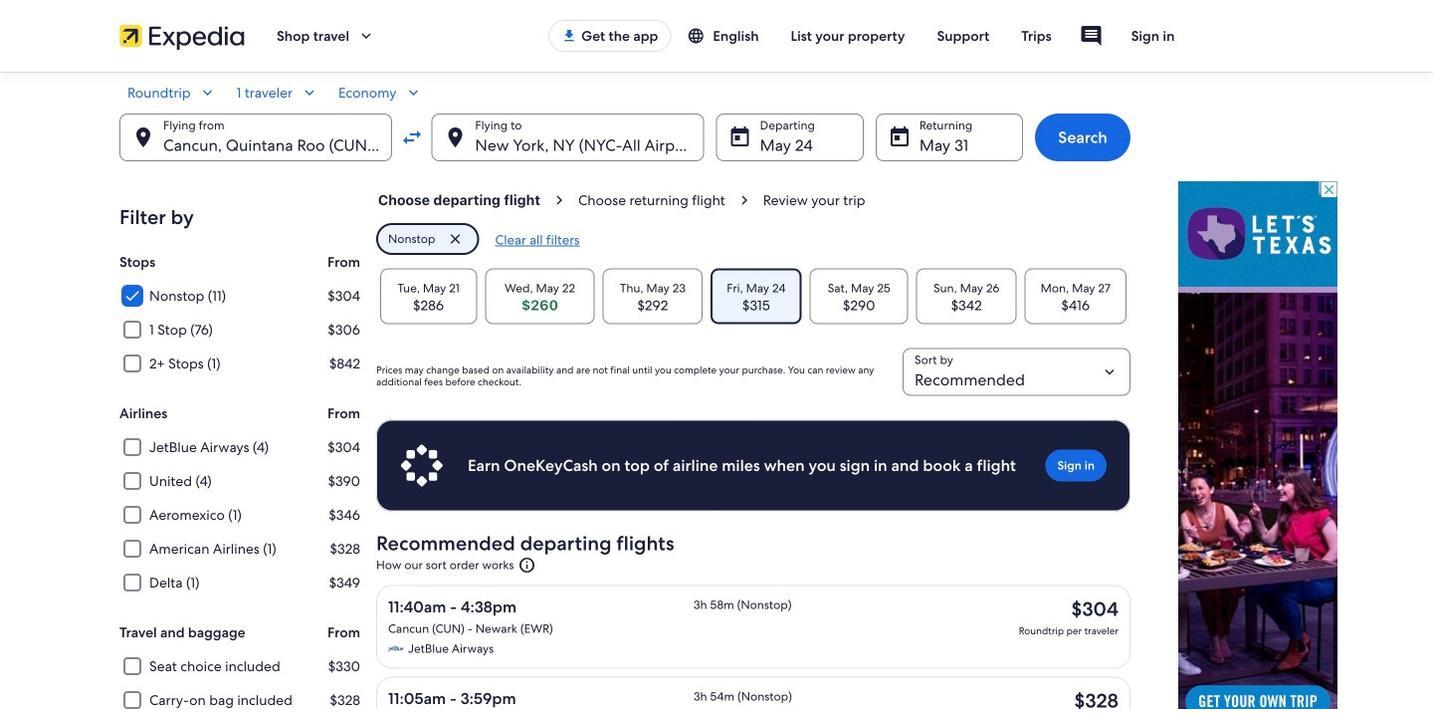Task type: describe. For each thing, give the bounding box(es) containing it.
download the app button image
[[562, 28, 578, 44]]

step 2 of 3. choose returning flight, choose returning flight element
[[577, 191, 762, 211]]



Task type: vqa. For each thing, say whether or not it's contained in the screenshot.
hotel in the Bundle flight + hotel to save
no



Task type: locate. For each thing, give the bounding box(es) containing it.
theme default image
[[518, 556, 536, 574]]

list
[[376, 527, 1131, 709]]

communication center icon image
[[1080, 24, 1104, 48]]

swap origin and destination image
[[400, 125, 424, 149]]

expedia logo image
[[119, 22, 245, 50]]

step 1 of 3. choose departing flight. current page, choose departing flight element
[[376, 191, 577, 211]]

None search field
[[119, 84, 1131, 161]]

small image
[[688, 27, 713, 45], [199, 84, 217, 102], [301, 84, 319, 102], [405, 84, 423, 102]]

trailing image
[[357, 27, 375, 45]]

tab list
[[376, 268, 1131, 324]]



